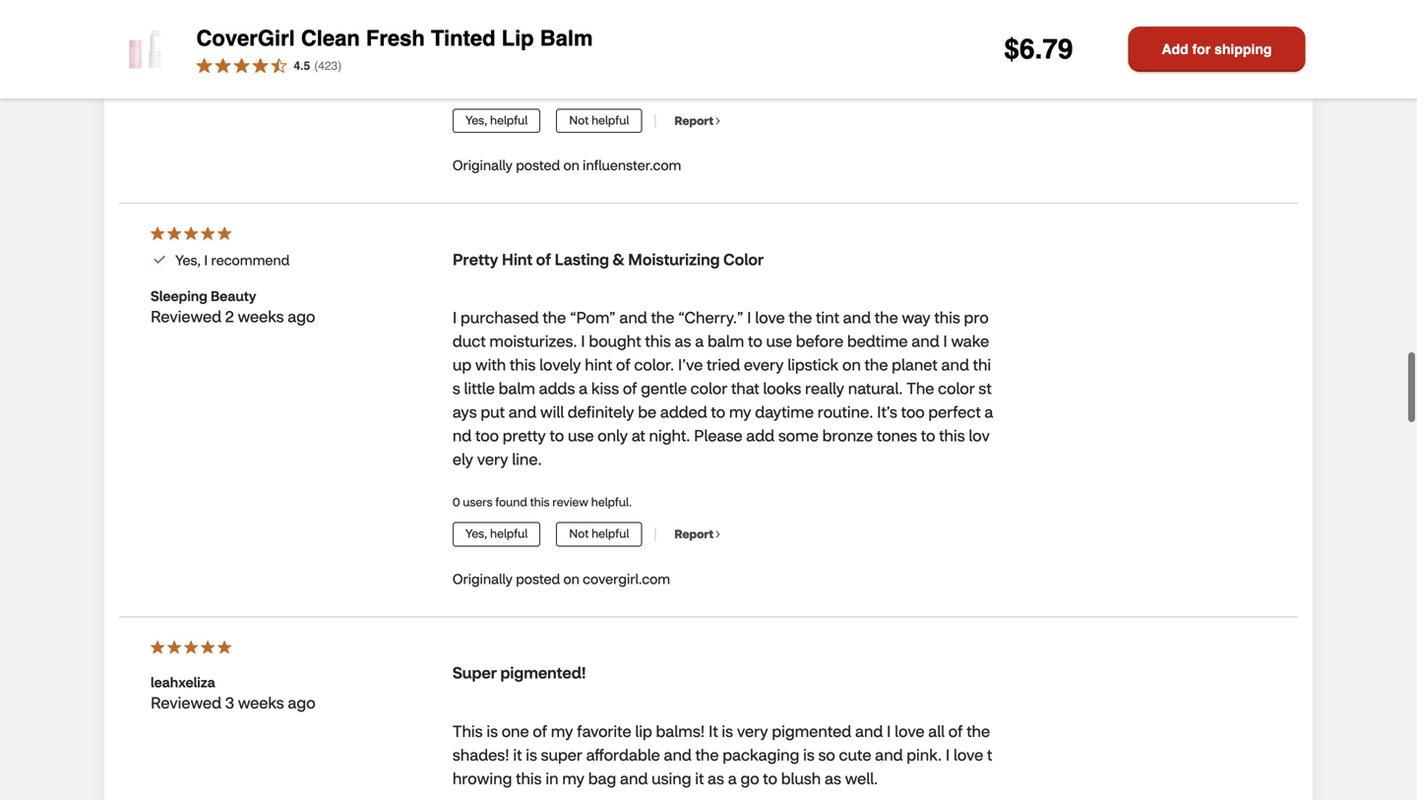 Task type: describe. For each thing, give the bounding box(es) containing it.
report for influenster.com
[[675, 113, 714, 128]]

not helpful button for covergirl.com
[[557, 523, 642, 547]]

kiss
[[592, 378, 619, 398]]

sleeping beauty reviewed 2 weeks ago
[[151, 287, 315, 327]]

bedtime
[[848, 331, 908, 351]]

in
[[546, 768, 559, 789]]

very inside this is one of my favorite lip balms! it is very pigmented and i love all of the shades! it is super affordable and the packaging is so cute and pink. i love t hrowing this in my bag and using it as a go to blush as well.
[[737, 721, 769, 741]]

bronze
[[823, 426, 873, 446]]

1 vertical spatial it
[[695, 768, 704, 789]]

posted for covergirl.com
[[516, 570, 560, 588]]

helpful down found
[[490, 526, 528, 541]]

4.5
[[294, 59, 310, 73]]

i left recommend
[[204, 251, 208, 269]]

originally posted on covergirl.com element
[[453, 568, 997, 589]]

"pom"
[[570, 307, 616, 328]]

$6.79
[[1005, 33, 1074, 65]]

lip
[[635, 721, 653, 741]]

423
[[318, 59, 338, 73]]

ays
[[453, 402, 477, 422]]

price $6.79. element
[[1005, 33, 1074, 65]]

originally posted on covergirl.com
[[453, 570, 671, 588]]

0
[[453, 494, 460, 510]]

and right tint at the top right of page
[[844, 307, 871, 328]]

using
[[652, 768, 692, 789]]

be
[[638, 402, 657, 422]]

this down the perfect
[[940, 426, 966, 446]]

will
[[540, 402, 564, 422]]

3
[[225, 693, 234, 713]]

to right tones
[[921, 426, 936, 446]]

and down balms!
[[664, 745, 692, 765]]

sleeping
[[151, 287, 208, 305]]

only
[[598, 426, 628, 446]]

originally for originally posted on influenster.com
[[453, 156, 513, 174]]

lip
[[502, 25, 534, 50]]

with
[[475, 355, 506, 375]]

on for influenster.com
[[564, 156, 580, 174]]

this left pro
[[935, 307, 961, 328]]

add
[[747, 426, 775, 446]]

and left thi
[[942, 355, 970, 375]]

adds
[[539, 378, 575, 398]]

added
[[661, 402, 708, 422]]

this inside this is one of my favorite lip balms! it is very pigmented and i love all of the shades! it is super affordable and the packaging is so cute and pink. i love t hrowing this in my bag and using it as a go to blush as well.
[[516, 768, 542, 789]]

this is one of my favorite lip balms! it is very pigmented and i love all of the shades! it is super affordable and the packaging is so cute and pink. i love t hrowing this in my bag and using it as a go to blush as well.
[[453, 721, 993, 789]]

not for influenster.com
[[569, 112, 589, 127]]

1 vertical spatial balm
[[499, 378, 536, 398]]

affordable
[[586, 745, 660, 765]]

the up natural.
[[865, 355, 889, 375]]

very inside i purchased the "pom" and the "cherry." i love the tint and the way this pro duct moisturizes. i bought this as a balm to use before bedtime and i wake up with this lovely hint of color. i've tried every lipstick on the planet and thi s little balm adds a kiss of gentle color that looks really natural. the color st ays put and will definitely be added to my daytime routine.  it's too perfect a nd too pretty to use only at night. please add some bronze tones to this lov ely very line.
[[477, 449, 509, 469]]

to inside this is one of my favorite lip balms! it is very pigmented and i love all of the shades! it is super affordable and the packaging is so cute and pink. i love t hrowing this in my bag and using it as a go to blush as well.
[[763, 768, 778, 789]]

color.
[[635, 355, 675, 375]]

lipstick
[[788, 355, 839, 375]]

the up moisturizes.
[[543, 307, 566, 328]]

is right it
[[722, 721, 734, 741]]

the up t
[[967, 721, 991, 741]]

2 review image image from the left
[[541, 0, 626, 58]]

is left 'one'
[[487, 721, 498, 741]]

add for shipping
[[1162, 41, 1273, 57]]

pretty
[[503, 426, 546, 446]]

super
[[541, 745, 583, 765]]

up
[[453, 355, 472, 375]]

ago inside leahxeliza reviewed 3 weeks ago
[[288, 693, 316, 713]]

and up 'pretty'
[[509, 402, 537, 422]]

yes, helpful button for originally posted on covergirl.com
[[453, 523, 541, 547]]

and right 'cute'
[[876, 745, 903, 765]]

blush
[[782, 768, 821, 789]]

hydrating , smooth, rich color ♥️ group
[[453, 78, 997, 175]]

the up bedtime
[[875, 307, 899, 328]]

super pigmented!
[[453, 663, 586, 683]]

2 horizontal spatial love
[[954, 745, 984, 765]]

pigmented
[[772, 721, 852, 741]]

the up color.
[[651, 307, 675, 328]]

night.
[[649, 426, 691, 446]]

balm
[[540, 25, 593, 50]]

yes, i recommend
[[175, 251, 290, 269]]

thi
[[973, 355, 992, 375]]

love inside i purchased the "pom" and the "cherry." i love the tint and the way this pro duct moisturizes. i bought this as a balm to use before bedtime and i wake up with this lovely hint of color. i've tried every lipstick on the planet and thi s little balm adds a kiss of gentle color that looks really natural. the color st ays put and will definitely be added to my daytime routine.  it's too perfect a nd too pretty to use only at night. please add some bronze tones to this lov ely very line.
[[756, 307, 785, 328]]

"cherry."
[[679, 307, 744, 328]]

planet
[[892, 355, 938, 375]]

1 vertical spatial use
[[568, 426, 594, 446]]

a left kiss
[[579, 378, 588, 398]]

a up i've at top
[[695, 331, 704, 351]]

yes, helpful for originally posted on influenster.com
[[466, 112, 528, 127]]

not helpful button for influenster.com
[[557, 109, 642, 133]]

super
[[453, 663, 497, 683]]

1 review image image from the left
[[453, 0, 537, 58]]

to up please at the bottom of the page
[[711, 402, 726, 422]]

pink.
[[907, 745, 942, 765]]

2
[[225, 306, 234, 327]]

ago inside sleeping beauty reviewed 2 weeks ago
[[288, 306, 315, 327]]

before
[[796, 331, 844, 351]]

duct
[[453, 331, 486, 351]]

pigmented!
[[501, 663, 586, 683]]

hrowing
[[453, 768, 512, 789]]

helpful down helpful.
[[592, 526, 629, 541]]

0 users found this review helpful.
[[453, 494, 632, 510]]

to down "will" at left bottom
[[550, 426, 564, 446]]

i've
[[678, 355, 703, 375]]

tint
[[816, 307, 840, 328]]

the down it
[[696, 745, 719, 765]]

is left the so
[[804, 745, 815, 765]]

i left wake
[[944, 331, 948, 351]]

posted for influenster.com
[[516, 156, 560, 174]]

(
[[314, 59, 318, 73]]

and down way on the right of page
[[912, 331, 940, 351]]

i left all
[[887, 721, 892, 741]]

all
[[929, 721, 945, 741]]

not for covergirl.com
[[569, 526, 589, 541]]

yes, for originally posted on covergirl.com
[[466, 526, 488, 541]]

bought
[[589, 331, 642, 351]]

gentle
[[641, 378, 687, 398]]

is down 'one'
[[526, 745, 537, 765]]

it
[[709, 721, 718, 741]]

pretty hint of lasting & moisturizing color group
[[453, 492, 997, 589]]

a inside this is one of my favorite lip balms! it is very pigmented and i love all of the shades! it is super affordable and the packaging is so cute and pink. i love t hrowing this in my bag and using it as a go to blush as well.
[[728, 768, 737, 789]]

pro
[[965, 307, 989, 328]]

daytime
[[755, 402, 814, 422]]

covergirl.com
[[583, 570, 671, 588]]

add for shipping button
[[1129, 27, 1306, 72]]

hint
[[585, 355, 613, 375]]

0 horizontal spatial too
[[476, 426, 499, 446]]

i right pink.
[[946, 745, 950, 765]]

i right the "cherry."
[[748, 307, 752, 328]]

2 vertical spatial my
[[562, 768, 585, 789]]

yes, helpful for originally posted on covergirl.com
[[466, 526, 528, 541]]



Task type: locate. For each thing, give the bounding box(es) containing it.
not
[[569, 112, 589, 127], [569, 526, 589, 541]]

the left tint at the top right of page
[[789, 307, 813, 328]]

put
[[481, 402, 505, 422]]

1 vertical spatial yes, helpful button
[[453, 523, 541, 547]]

0 vertical spatial weeks
[[238, 306, 284, 327]]

0 horizontal spatial very
[[477, 449, 509, 469]]

1 yes, helpful from the top
[[466, 112, 528, 127]]

my down that
[[729, 402, 752, 422]]

way
[[902, 307, 931, 328]]

balm up the tried
[[708, 331, 745, 351]]

shipping
[[1215, 41, 1273, 57]]

purchased
[[461, 307, 539, 328]]

ago right 3 at the bottom of the page
[[288, 693, 316, 713]]

i purchased the "pom" and the "cherry." i love the tint and the way this pro duct moisturizes. i bought this as a balm to use before bedtime and i wake up with this lovely hint of color. i've tried every lipstick on the planet and thi s little balm adds a kiss of gentle color that looks really natural. the color st ays put and will definitely be added to my daytime routine.  it's too perfect a nd too pretty to use only at night. please add some bronze tones to this lov ely very line.
[[453, 307, 994, 469]]

1 vertical spatial on
[[843, 355, 861, 375]]

helpful up influenster.com
[[592, 112, 629, 127]]

hint
[[502, 249, 533, 269]]

ago right "2"
[[288, 306, 315, 327]]

it down 'one'
[[513, 745, 522, 765]]

on inside i purchased the "pom" and the "cherry." i love the tint and the way this pro duct moisturizes. i bought this as a balm to use before bedtime and i wake up with this lovely hint of color. i've tried every lipstick on the planet and thi s little balm adds a kiss of gentle color that looks really natural. the color st ays put and will definitely be added to my daytime routine.  it's too perfect a nd too pretty to use only at night. please add some bronze tones to this lov ely very line.
[[843, 355, 861, 375]]

1 horizontal spatial it
[[695, 768, 704, 789]]

posted down 0 users found this review helpful.
[[516, 570, 560, 588]]

2 vertical spatial yes,
[[466, 526, 488, 541]]

0 horizontal spatial love
[[756, 307, 785, 328]]

recommend
[[211, 251, 290, 269]]

and up bought
[[620, 307, 648, 328]]

1 ago from the top
[[288, 306, 315, 327]]

report button for originally posted on influenster.com
[[669, 112, 726, 130]]

and down affordable
[[620, 768, 648, 789]]

report
[[675, 113, 714, 128], [675, 527, 714, 542]]

0 horizontal spatial it
[[513, 745, 522, 765]]

review image image left balm
[[453, 0, 537, 58]]

&
[[613, 249, 625, 269]]

1 report button from the top
[[669, 112, 726, 130]]

that
[[732, 378, 760, 398]]

not helpful down helpful.
[[569, 526, 629, 541]]

well.
[[845, 768, 878, 789]]

0 vertical spatial it
[[513, 745, 522, 765]]

yes, up sleeping
[[175, 251, 201, 269]]

the
[[543, 307, 566, 328], [651, 307, 675, 328], [789, 307, 813, 328], [875, 307, 899, 328], [865, 355, 889, 375], [967, 721, 991, 741], [696, 745, 719, 765]]

reviewed
[[151, 306, 222, 327], [151, 693, 222, 713]]

2 reviewed from the top
[[151, 693, 222, 713]]

report button up "originally posted on influenster.com" element
[[669, 112, 726, 130]]

0 vertical spatial yes, helpful button
[[453, 109, 541, 133]]

on inside hydrating , smooth, rich color ♥️ group
[[564, 156, 580, 174]]

1 vertical spatial report
[[675, 527, 714, 542]]

it right using
[[695, 768, 704, 789]]

favorite
[[577, 721, 632, 741]]

helpful up originally posted on influenster.com
[[490, 112, 528, 127]]

0 vertical spatial too
[[902, 402, 925, 422]]

yes, down the tinted
[[466, 112, 488, 127]]

0 vertical spatial not helpful button
[[557, 109, 642, 133]]

color up the perfect
[[939, 378, 975, 398]]

region
[[453, 78, 997, 99]]

1 reviewed from the top
[[151, 306, 222, 327]]

balms!
[[656, 721, 705, 741]]

not inside hydrating , smooth, rich color ♥️ group
[[569, 112, 589, 127]]

1 horizontal spatial use
[[766, 331, 793, 351]]

add
[[1162, 41, 1189, 57]]

is
[[487, 721, 498, 741], [722, 721, 734, 741], [526, 745, 537, 765], [804, 745, 815, 765]]

1 not from the top
[[569, 112, 589, 127]]

0 vertical spatial not helpful
[[569, 112, 629, 127]]

reviewed down leahxeliza
[[151, 693, 222, 713]]

1 vertical spatial report button
[[669, 526, 726, 543]]

1 horizontal spatial love
[[895, 721, 925, 741]]

this right found
[[530, 494, 550, 510]]

looks
[[763, 378, 802, 398]]

helpful.
[[592, 494, 632, 510]]

and
[[620, 307, 648, 328], [844, 307, 871, 328], [912, 331, 940, 351], [942, 355, 970, 375], [509, 402, 537, 422], [856, 721, 884, 741], [664, 745, 692, 765], [876, 745, 903, 765], [620, 768, 648, 789]]

1 horizontal spatial balm
[[708, 331, 745, 351]]

not helpful button down helpful.
[[557, 523, 642, 547]]

very
[[477, 449, 509, 469], [737, 721, 769, 741]]

please
[[694, 426, 743, 446]]

on
[[564, 156, 580, 174], [843, 355, 861, 375], [564, 570, 580, 588]]

report inside pretty hint of lasting & moisturizing color group
[[675, 527, 714, 542]]

1 color from the left
[[691, 378, 728, 398]]

this
[[453, 721, 483, 741]]

1 vertical spatial posted
[[516, 570, 560, 588]]

1 not helpful button from the top
[[557, 109, 642, 133]]

fresh
[[366, 25, 425, 50]]

1 report from the top
[[675, 113, 714, 128]]

weeks inside leahxeliza reviewed 3 weeks ago
[[238, 693, 284, 713]]

report inside hydrating , smooth, rich color ♥️ group
[[675, 113, 714, 128]]

this left in
[[516, 768, 542, 789]]

not helpful up originally posted on influenster.com
[[569, 112, 629, 127]]

one
[[502, 721, 529, 741]]

not up originally posted on influenster.com
[[569, 112, 589, 127]]

cute
[[839, 745, 872, 765]]

0 vertical spatial originally
[[453, 156, 513, 174]]

1 vertical spatial not helpful button
[[557, 523, 642, 547]]

not down review
[[569, 526, 589, 541]]

tried
[[707, 355, 741, 375]]

reviewed inside leahxeliza reviewed 3 weeks ago
[[151, 693, 222, 713]]

nd
[[453, 426, 472, 446]]

a down st
[[985, 402, 994, 422]]

report for covergirl.com
[[675, 527, 714, 542]]

posted left influenster.com
[[516, 156, 560, 174]]

every
[[744, 355, 784, 375]]

originally inside "originally posted on influenster.com" element
[[453, 156, 513, 174]]

1 horizontal spatial review image image
[[541, 0, 626, 58]]

st
[[979, 378, 992, 398]]

2 ago from the top
[[288, 693, 316, 713]]

it
[[513, 745, 522, 765], [695, 768, 704, 789]]

2 yes, helpful button from the top
[[453, 523, 541, 547]]

leahxeliza reviewed 3 weeks ago
[[151, 673, 316, 713]]

not inside pretty hint of lasting & moisturizing color group
[[569, 526, 589, 541]]

yes, helpful button inside hydrating , smooth, rich color ♥️ group
[[453, 109, 541, 133]]

2 originally from the top
[[453, 570, 513, 588]]

a left 'go'
[[728, 768, 737, 789]]

very up "packaging"
[[737, 721, 769, 741]]

on left influenster.com
[[564, 156, 580, 174]]

weeks inside sleeping beauty reviewed 2 weeks ago
[[238, 306, 284, 327]]

use up every
[[766, 331, 793, 351]]

1 yes, helpful button from the top
[[453, 109, 541, 133]]

yes, helpful button for originally posted on influenster.com
[[453, 109, 541, 133]]

1 vertical spatial not
[[569, 526, 589, 541]]

too down put
[[476, 426, 499, 446]]

2 not helpful button from the top
[[557, 523, 642, 547]]

my right in
[[562, 768, 585, 789]]

report button for originally posted on covergirl.com
[[669, 526, 726, 543]]

lov
[[969, 426, 990, 446]]

clean
[[301, 25, 360, 50]]

2 yes, helpful from the top
[[466, 526, 528, 541]]

yes, helpful inside pretty hint of lasting & moisturizing color group
[[466, 526, 528, 541]]

0 vertical spatial report
[[675, 113, 714, 128]]

for
[[1193, 41, 1211, 57]]

2 weeks from the top
[[238, 693, 284, 713]]

too
[[902, 402, 925, 422], [476, 426, 499, 446]]

0 users found this review helpful. region
[[453, 492, 997, 513]]

1 vertical spatial yes,
[[175, 251, 201, 269]]

1 horizontal spatial very
[[737, 721, 769, 741]]

not helpful button up originally posted on influenster.com
[[557, 109, 642, 133]]

as left 'go'
[[708, 768, 725, 789]]

found
[[496, 494, 528, 510]]

1 vertical spatial yes, helpful
[[466, 526, 528, 541]]

some
[[779, 426, 819, 446]]

yes, inside hydrating , smooth, rich color ♥️ group
[[466, 112, 488, 127]]

i down "pom"
[[581, 331, 586, 351]]

1 originally from the top
[[453, 156, 513, 174]]

yes, for originally posted on influenster.com
[[466, 112, 488, 127]]

this up color.
[[645, 331, 671, 351]]

originally down users
[[453, 570, 513, 588]]

originally posted on influenster.com
[[453, 156, 682, 174]]

perfect
[[929, 402, 981, 422]]

0 vertical spatial love
[[756, 307, 785, 328]]

color down the tried
[[691, 378, 728, 398]]

pretty
[[453, 249, 499, 269]]

reviewed inside sleeping beauty reviewed 2 weeks ago
[[151, 306, 222, 327]]

1 vertical spatial reviewed
[[151, 693, 222, 713]]

2 color from the left
[[939, 378, 975, 398]]

originally posted on influenster.com element
[[453, 155, 997, 175]]

balm up put
[[499, 378, 536, 398]]

1 vertical spatial originally
[[453, 570, 513, 588]]

1 vertical spatial love
[[895, 721, 925, 741]]

2 posted from the top
[[516, 570, 560, 588]]

2 not from the top
[[569, 526, 589, 541]]

on for covergirl.com
[[564, 570, 580, 588]]

my
[[729, 402, 752, 422], [551, 721, 574, 741], [562, 768, 585, 789]]

the
[[907, 378, 935, 398]]

as up i've at top
[[675, 331, 692, 351]]

on up natural.
[[843, 355, 861, 375]]

yes, helpful button up originally posted on influenster.com
[[453, 109, 541, 133]]

2 not helpful from the top
[[569, 526, 629, 541]]

1 vertical spatial very
[[737, 721, 769, 741]]

2 horizontal spatial as
[[825, 768, 842, 789]]

leahxeliza
[[151, 673, 215, 691]]

beauty
[[211, 287, 257, 305]]

reviewed down sleeping
[[151, 306, 222, 327]]

i up 'duct' at the left top
[[453, 307, 457, 328]]

as
[[675, 331, 692, 351], [708, 768, 725, 789], [825, 768, 842, 789]]

posted inside hydrating , smooth, rich color ♥️ group
[[516, 156, 560, 174]]

0 vertical spatial posted
[[516, 156, 560, 174]]

0 horizontal spatial balm
[[499, 378, 536, 398]]

routine.
[[818, 402, 874, 422]]

0 vertical spatial on
[[564, 156, 580, 174]]

0 vertical spatial yes,
[[466, 112, 488, 127]]

review image image right lip
[[541, 0, 626, 58]]

1 vertical spatial ago
[[288, 693, 316, 713]]

1 vertical spatial too
[[476, 426, 499, 446]]

of
[[536, 249, 551, 269], [616, 355, 631, 375], [623, 378, 638, 398], [533, 721, 548, 741], [949, 721, 963, 741]]

not helpful inside hydrating , smooth, rich color ♥️ group
[[569, 112, 629, 127]]

1 vertical spatial weeks
[[238, 693, 284, 713]]

0 vertical spatial reviewed
[[151, 306, 222, 327]]

report down 0 users found this review helpful. region
[[675, 527, 714, 542]]

0 horizontal spatial review image image
[[453, 0, 537, 58]]

yes,
[[466, 112, 488, 127], [175, 251, 201, 269], [466, 526, 488, 541]]

love left t
[[954, 745, 984, 765]]

yes, inside pretty hint of lasting & moisturizing color group
[[466, 526, 488, 541]]

not helpful inside pretty hint of lasting & moisturizing color group
[[569, 526, 629, 541]]

0 vertical spatial yes, helpful
[[466, 112, 528, 127]]

0 vertical spatial use
[[766, 331, 793, 351]]

2 vertical spatial love
[[954, 745, 984, 765]]

originally inside "originally posted on covergirl.com" element
[[453, 570, 513, 588]]

too down the
[[902, 402, 925, 422]]

natural.
[[849, 378, 903, 398]]

moisturizing
[[628, 249, 720, 269]]

report up "originally posted on influenster.com" element
[[675, 113, 714, 128]]

yes, helpful inside hydrating , smooth, rich color ♥️ group
[[466, 112, 528, 127]]

love left all
[[895, 721, 925, 741]]

this down moisturizes.
[[510, 355, 536, 375]]

on inside pretty hint of lasting & moisturizing color group
[[564, 570, 580, 588]]

little
[[464, 378, 495, 398]]

1 posted from the top
[[516, 156, 560, 174]]

0 vertical spatial my
[[729, 402, 752, 422]]

2 report from the top
[[675, 527, 714, 542]]

weeks right 3 at the bottom of the page
[[238, 693, 284, 713]]

this inside region
[[530, 494, 550, 510]]

users
[[463, 494, 493, 510]]

0 vertical spatial not
[[569, 112, 589, 127]]

line.
[[512, 449, 542, 469]]

0 horizontal spatial as
[[675, 331, 692, 351]]

to right 'go'
[[763, 768, 778, 789]]

1 vertical spatial not helpful
[[569, 526, 629, 541]]

lasting
[[555, 249, 610, 269]]

)
[[338, 59, 342, 73]]

as inside i purchased the "pom" and the "cherry." i love the tint and the way this pro duct moisturizes. i bought this as a balm to use before bedtime and i wake up with this lovely hint of color. i've tried every lipstick on the planet and thi s little balm adds a kiss of gentle color that looks really natural. the color st ays put and will definitely be added to my daytime routine.  it's too perfect a nd too pretty to use only at night. please add some bronze tones to this lov ely very line.
[[675, 331, 692, 351]]

weeks right "2"
[[238, 306, 284, 327]]

review
[[553, 494, 589, 510]]

use
[[766, 331, 793, 351], [568, 426, 594, 446]]

and up 'cute'
[[856, 721, 884, 741]]

my inside i purchased the "pom" and the "cherry." i love the tint and the way this pro duct moisturizes. i bought this as a balm to use before bedtime and i wake up with this lovely hint of color. i've tried every lipstick on the planet and thi s little balm adds a kiss of gentle color that looks really natural. the color st ays put and will definitely be added to my daytime routine.  it's too perfect a nd too pretty to use only at night. please add some bronze tones to this lov ely very line.
[[729, 402, 752, 422]]

to up every
[[748, 331, 763, 351]]

1 vertical spatial my
[[551, 721, 574, 741]]

1 not helpful from the top
[[569, 112, 629, 127]]

not helpful
[[569, 112, 629, 127], [569, 526, 629, 541]]

1 horizontal spatial as
[[708, 768, 725, 789]]

originally for originally posted on covergirl.com
[[453, 570, 513, 588]]

yes, helpful button down found
[[453, 523, 541, 547]]

yes, down users
[[466, 526, 488, 541]]

posted inside pretty hint of lasting & moisturizing color group
[[516, 570, 560, 588]]

pretty hint of lasting & moisturizing color
[[453, 249, 764, 269]]

report button down 0 users found this review helpful. region
[[669, 526, 726, 543]]

1 weeks from the top
[[238, 306, 284, 327]]

0 vertical spatial balm
[[708, 331, 745, 351]]

as down the so
[[825, 768, 842, 789]]

very right ely
[[477, 449, 509, 469]]

lovely
[[540, 355, 581, 375]]

1 horizontal spatial too
[[902, 402, 925, 422]]

yes, helpful button inside pretty hint of lasting & moisturizing color group
[[453, 523, 541, 547]]

love up every
[[756, 307, 785, 328]]

on left covergirl.com
[[564, 570, 580, 588]]

my up "super"
[[551, 721, 574, 741]]

ely
[[453, 449, 474, 469]]

t
[[988, 745, 993, 765]]

0 horizontal spatial color
[[691, 378, 728, 398]]

use down definitely
[[568, 426, 594, 446]]

not helpful for covergirl.com
[[569, 526, 629, 541]]

ago
[[288, 306, 315, 327], [288, 693, 316, 713]]

so
[[819, 745, 836, 765]]

review image image
[[453, 0, 537, 58], [541, 0, 626, 58]]

tones
[[877, 426, 918, 446]]

yes, helpful up originally posted on influenster.com
[[466, 112, 528, 127]]

0 vertical spatial report button
[[669, 112, 726, 130]]

influenster.com
[[583, 156, 682, 174]]

1 horizontal spatial color
[[939, 378, 975, 398]]

not helpful for influenster.com
[[569, 112, 629, 127]]

2 report button from the top
[[669, 526, 726, 543]]

2 vertical spatial on
[[564, 570, 580, 588]]

yes, helpful down found
[[466, 526, 528, 541]]

tinted
[[431, 25, 496, 50]]

definitely
[[568, 402, 635, 422]]

originally up pretty
[[453, 156, 513, 174]]

0 vertical spatial very
[[477, 449, 509, 469]]

0 horizontal spatial use
[[568, 426, 594, 446]]

0 vertical spatial ago
[[288, 306, 315, 327]]



Task type: vqa. For each thing, say whether or not it's contained in the screenshot.
the Health & medicine link
no



